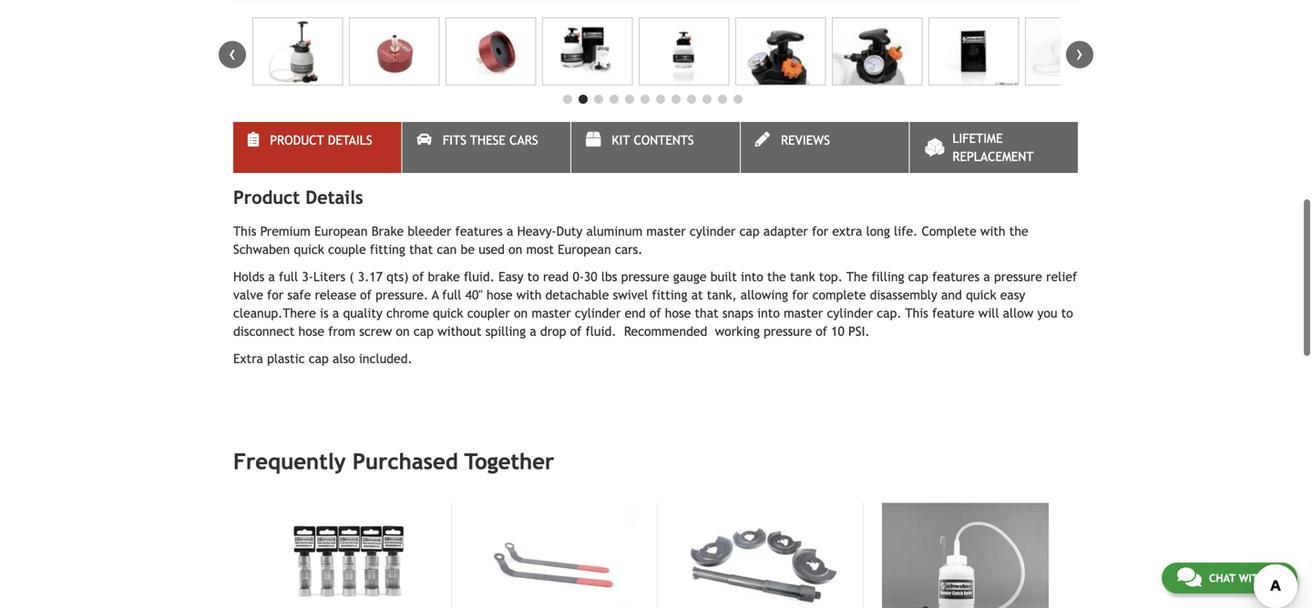 Task type: describe. For each thing, give the bounding box(es) containing it.
with inside this premium european brake bleeder features a heavy-duty aluminum master cylinder cap adapter for extra long life. complete with the schwaben quick couple fitting that can be used on most european cars.
[[980, 224, 1006, 239]]

3 es#3125779 - 007237sch01aktkt - 3-liter premium european brake bleeder - comes complete with professional grade aluminum 45mm master cylinder cap adapter - schwaben - audi bmw volkswagen mercedes benz mini porsche image from the left
[[446, 17, 536, 86]]

1 vertical spatial product details
[[233, 187, 363, 208]]

quick inside this premium european brake bleeder features a heavy-duty aluminum master cylinder cap adapter for extra long life. complete with the schwaben quick couple fitting that can be used on most european cars.
[[294, 243, 324, 257]]

detachable
[[545, 288, 609, 303]]

pressure.
[[376, 288, 428, 303]]

master inside this premium european brake bleeder features a heavy-duty aluminum master cylinder cap adapter for extra long life. complete with the schwaben quick couple fitting that can be used on most european cars.
[[646, 224, 686, 239]]

complete
[[922, 224, 977, 239]]

2 horizontal spatial master
[[784, 306, 823, 321]]

product details link
[[233, 122, 402, 173]]

with inside holds a full 3-liters ( 3.17 qts) of brake fluid. easy to read 0-30 lbs pressure gauge built into the tank top. the filling cap features a pressure relief valve for safe release of pressure. a full 40" hose with detachable swivel fitting at tank, allowing for complete disassembly and quick easy cleanup.there is a quality chrome quick coupler on master cylinder end of hose that snaps into master cylinder cap. this feature will allow you to disconnect hose from screw on cap without spilling a drop of fluid.  recommended  working pressure of 10 psi.
[[516, 288, 542, 303]]

swivel
[[613, 288, 648, 303]]

extra
[[233, 352, 263, 366]]

kit contents
[[612, 133, 694, 148]]

8 es#3125779 - 007237sch01aktkt - 3-liter premium european brake bleeder - comes complete with professional grade aluminum 45mm master cylinder cap adapter - schwaben - audi bmw volkswagen mercedes benz mini porsche image from the left
[[929, 17, 1019, 86]]

brake
[[372, 224, 404, 239]]

top.
[[819, 270, 843, 284]]

us
[[1269, 572, 1282, 585]]

disconnect
[[233, 325, 295, 339]]

feature
[[932, 306, 975, 321]]

1 horizontal spatial pressure
[[764, 325, 812, 339]]

you
[[1037, 306, 1058, 321]]

chat
[[1209, 572, 1236, 585]]

valve
[[233, 288, 263, 303]]

2 horizontal spatial quick
[[966, 288, 996, 303]]

snaps
[[722, 306, 754, 321]]

0 vertical spatial full
[[279, 270, 298, 284]]

a
[[432, 288, 439, 303]]

release
[[315, 288, 356, 303]]

extra plastic cap also included.
[[233, 352, 412, 366]]

30 lbs
[[584, 270, 617, 284]]

also
[[333, 352, 355, 366]]

be
[[461, 243, 475, 257]]

allowing
[[741, 288, 788, 303]]

at
[[691, 288, 703, 303]]

psi.
[[848, 325, 870, 339]]

of right end
[[650, 306, 661, 321]]

9 es#3125779 - 007237sch01aktkt - 3-liter premium european brake bleeder - comes complete with professional grade aluminum 45mm master cylinder cap adapter - schwaben - audi bmw volkswagen mercedes benz mini porsche image from the left
[[1025, 17, 1116, 86]]

included.
[[359, 352, 412, 366]]

‹
[[229, 41, 236, 65]]

lifetime replacement link
[[910, 122, 1078, 173]]

chat with us
[[1209, 572, 1282, 585]]

4 es#3125779 - 007237sch01aktkt - 3-liter premium european brake bleeder - comes complete with professional grade aluminum 45mm master cylinder cap adapter - schwaben - audi bmw volkswagen mercedes benz mini porsche image from the left
[[542, 17, 633, 86]]

40"
[[465, 288, 483, 303]]

the for with
[[1009, 224, 1028, 239]]

allow
[[1003, 306, 1034, 321]]

of right drop
[[570, 325, 582, 339]]

will
[[978, 306, 999, 321]]

‹ link
[[219, 41, 246, 69]]

2 es#3125779 - 007237sch01aktkt - 3-liter premium european brake bleeder - comes complete with professional grade aluminum 45mm master cylinder cap adapter - schwaben - audi bmw volkswagen mercedes benz mini porsche image from the left
[[349, 17, 440, 86]]

read
[[543, 270, 569, 284]]

replacement
[[953, 150, 1034, 164]]

that inside this premium european brake bleeder features a heavy-duty aluminum master cylinder cap adapter for extra long life. complete with the schwaben quick couple fitting that can be used on most european cars.
[[409, 243, 433, 257]]

spilling
[[485, 325, 526, 339]]

fits these cars
[[443, 133, 538, 148]]

most
[[526, 243, 554, 257]]

safe
[[287, 288, 311, 303]]

tank,
[[707, 288, 737, 303]]

brake bleeder catch bottle image
[[882, 504, 1049, 609]]

3-
[[302, 270, 313, 284]]

bleeder
[[408, 224, 451, 239]]

end
[[625, 306, 646, 321]]

2 horizontal spatial hose
[[665, 306, 691, 321]]

used
[[479, 243, 505, 257]]

a right holds
[[268, 270, 275, 284]]

this inside this premium european brake bleeder features a heavy-duty aluminum master cylinder cap adapter for extra long life. complete with the schwaben quick couple fitting that can be used on most european cars.
[[233, 224, 256, 239]]

cars
[[510, 133, 538, 148]]

plastic
[[267, 352, 305, 366]]

extra
[[832, 224, 862, 239]]

1 horizontal spatial for
[[792, 288, 809, 303]]

brake
[[428, 270, 460, 284]]

on inside this premium european brake bleeder features a heavy-duty aluminum master cylinder cap adapter for extra long life. complete with the schwaben quick couple fitting that can be used on most european cars.
[[509, 243, 522, 257]]

aluminum
[[586, 224, 643, 239]]

these
[[470, 133, 506, 148]]

fits these cars link
[[402, 122, 571, 173]]

premium
[[260, 224, 311, 239]]

gauge
[[673, 270, 707, 284]]

heavy-
[[517, 224, 556, 239]]

that inside holds a full 3-liters ( 3.17 qts) of brake fluid. easy to read 0-30 lbs pressure gauge built into the tank top. the filling cap features a pressure relief valve for safe release of pressure. a full 40" hose with detachable swivel fitting at tank, allowing for complete disassembly and quick easy cleanup.there is a quality chrome quick coupler on master cylinder end of hose that snaps into master cylinder cap. this feature will allow you to disconnect hose from screw on cap without spilling a drop of fluid.  recommended  working pressure of 10 psi.
[[695, 306, 719, 321]]

details inside product details link
[[328, 133, 372, 148]]

strut nut socket set - 5 piece image
[[263, 504, 431, 609]]

the
[[847, 270, 868, 284]]

kit contents link
[[572, 122, 740, 173]]

disassembly and
[[870, 288, 962, 303]]

holds
[[233, 270, 265, 284]]

0 horizontal spatial for
[[267, 288, 284, 303]]

0-
[[573, 270, 584, 284]]

a up will
[[984, 270, 990, 284]]

reviews
[[781, 133, 830, 148]]

0 vertical spatial fluid.
[[464, 270, 495, 284]]

cars.
[[615, 243, 643, 257]]

0 horizontal spatial to
[[527, 270, 539, 284]]

1 vertical spatial fluid.
[[586, 325, 616, 339]]

1 vertical spatial on
[[514, 306, 528, 321]]

liters
[[313, 270, 346, 284]]



Task type: vqa. For each thing, say whether or not it's contained in the screenshot.
top on
yes



Task type: locate. For each thing, give the bounding box(es) containing it.
pressure up swivel
[[621, 270, 669, 284]]

5 es#3125779 - 007237sch01aktkt - 3-liter premium european brake bleeder - comes complete with professional grade aluminum 45mm master cylinder cap adapter - schwaben - audi bmw volkswagen mercedes benz mini porsche image from the left
[[639, 17, 729, 86]]

(
[[349, 270, 354, 284]]

features inside this premium european brake bleeder features a heavy-duty aluminum master cylinder cap adapter for extra long life. complete with the schwaben quick couple fitting that can be used on most european cars.
[[455, 224, 503, 239]]

the inside holds a full 3-liters ( 3.17 qts) of brake fluid. easy to read 0-30 lbs pressure gauge built into the tank top. the filling cap features a pressure relief valve for safe release of pressure. a full 40" hose with detachable swivel fitting at tank, allowing for complete disassembly and quick easy cleanup.there is a quality chrome quick coupler on master cylinder end of hose that snaps into master cylinder cap. this feature will allow you to disconnect hose from screw on cap without spilling a drop of fluid.  recommended  working pressure of 10 psi.
[[767, 270, 786, 284]]

a inside this premium european brake bleeder features a heavy-duty aluminum master cylinder cap adapter for extra long life. complete with the schwaben quick couple fitting that can be used on most european cars.
[[507, 224, 513, 239]]

this down disassembly and
[[905, 306, 928, 321]]

0 vertical spatial hose
[[487, 288, 513, 303]]

master down tank
[[784, 306, 823, 321]]

2 horizontal spatial for
[[812, 224, 829, 239]]

schwaben
[[233, 243, 290, 257]]

the inside this premium european brake bleeder features a heavy-duty aluminum master cylinder cap adapter for extra long life. complete with the schwaben quick couple fitting that can be used on most european cars.
[[1009, 224, 1028, 239]]

quick up "3-"
[[294, 243, 324, 257]]

relief
[[1046, 270, 1077, 284]]

features inside holds a full 3-liters ( 3.17 qts) of brake fluid. easy to read 0-30 lbs pressure gauge built into the tank top. the filling cap features a pressure relief valve for safe release of pressure. a full 40" hose with detachable swivel fitting at tank, allowing for complete disassembly and quick easy cleanup.there is a quality chrome quick coupler on master cylinder end of hose that snaps into master cylinder cap. this feature will allow you to disconnect hose from screw on cap without spilling a drop of fluid.  recommended  working pressure of 10 psi.
[[932, 270, 980, 284]]

full
[[279, 270, 298, 284], [442, 288, 461, 303]]

›
[[1076, 41, 1083, 65]]

for inside this premium european brake bleeder features a heavy-duty aluminum master cylinder cap adapter for extra long life. complete with the schwaben quick couple fitting that can be used on most european cars.
[[812, 224, 829, 239]]

hose down fitting
[[665, 306, 691, 321]]

1 vertical spatial the
[[767, 270, 786, 284]]

1 horizontal spatial master
[[646, 224, 686, 239]]

1 horizontal spatial cylinder
[[690, 224, 736, 239]]

built
[[711, 270, 737, 284]]

couple fitting
[[328, 243, 405, 257]]

1 horizontal spatial the
[[1009, 224, 1028, 239]]

es#3125779 - 007237sch01aktkt - 3-liter premium european brake bleeder - comes complete with professional grade aluminum 45mm master cylinder cap adapter - schwaben - audi bmw volkswagen mercedes benz mini porsche image
[[252, 17, 343, 86], [349, 17, 440, 86], [446, 17, 536, 86], [542, 17, 633, 86], [639, 17, 729, 86], [735, 17, 826, 86], [832, 17, 922, 86], [929, 17, 1019, 86], [1025, 17, 1116, 86]]

holds a full 3-liters ( 3.17 qts) of brake fluid. easy to read 0-30 lbs pressure gauge built into the tank top. the filling cap features a pressure relief valve for safe release of pressure. a full 40" hose with detachable swivel fitting at tank, allowing for complete disassembly and quick easy cleanup.there is a quality chrome quick coupler on master cylinder end of hose that snaps into master cylinder cap. this feature will allow you to disconnect hose from screw on cap without spilling a drop of fluid.  recommended  working pressure of 10 psi.
[[233, 270, 1077, 339]]

quick up without
[[433, 306, 463, 321]]

of right qts)
[[412, 270, 424, 284]]

on up spilling
[[514, 306, 528, 321]]

0 horizontal spatial this
[[233, 224, 256, 239]]

to right you
[[1061, 306, 1073, 321]]

1 vertical spatial details
[[305, 187, 363, 208]]

is
[[320, 306, 329, 321]]

contents
[[634, 133, 694, 148]]

cap.
[[877, 306, 902, 321]]

0 vertical spatial features
[[455, 224, 503, 239]]

0 horizontal spatial the
[[767, 270, 786, 284]]

master up the gauge
[[646, 224, 686, 239]]

hose down the is
[[298, 325, 324, 339]]

1 vertical spatial into
[[757, 306, 780, 321]]

cylinder down detachable
[[575, 306, 621, 321]]

comments image
[[1177, 567, 1202, 589]]

1 vertical spatial with
[[516, 288, 542, 303]]

1 horizontal spatial full
[[442, 288, 461, 303]]

this premium european brake bleeder features a heavy-duty aluminum master cylinder cap adapter for extra long life. complete with the schwaben quick couple fitting that can be used on most european cars.
[[233, 224, 1028, 257]]

cylinder
[[690, 224, 736, 239], [575, 306, 621, 321], [827, 306, 873, 321]]

1 horizontal spatial features
[[932, 270, 980, 284]]

0 vertical spatial to
[[527, 270, 539, 284]]

features up 'be'
[[455, 224, 503, 239]]

complete
[[812, 288, 866, 303]]

mercedes-benz coil spring compressor image
[[676, 504, 843, 609]]

lifetime replacement
[[953, 131, 1034, 164]]

a
[[507, 224, 513, 239], [268, 270, 275, 284], [984, 270, 990, 284], [332, 306, 339, 321], [530, 325, 536, 339]]

1 vertical spatial quick
[[966, 288, 996, 303]]

life.
[[894, 224, 918, 239]]

pressure
[[621, 270, 669, 284], [994, 270, 1042, 284], [764, 325, 812, 339]]

into
[[741, 270, 763, 284], [757, 306, 780, 321]]

0 vertical spatial the
[[1009, 224, 1028, 239]]

long
[[866, 224, 890, 239]]

product inside product details link
[[270, 133, 324, 148]]

hose up coupler
[[487, 288, 513, 303]]

cylinder up 'built'
[[690, 224, 736, 239]]

with right complete
[[980, 224, 1006, 239]]

this inside holds a full 3-liters ( 3.17 qts) of brake fluid. easy to read 0-30 lbs pressure gauge built into the tank top. the filling cap features a pressure relief valve for safe release of pressure. a full 40" hose with detachable swivel fitting at tank, allowing for complete disassembly and quick easy cleanup.there is a quality chrome quick coupler on master cylinder end of hose that snaps into master cylinder cap. this feature will allow you to disconnect hose from screw on cap without spilling a drop of fluid.  recommended  working pressure of 10 psi.
[[905, 306, 928, 321]]

features
[[455, 224, 503, 239], [932, 270, 980, 284]]

0 horizontal spatial full
[[279, 270, 298, 284]]

1 vertical spatial full
[[442, 288, 461, 303]]

full left "3-"
[[279, 270, 298, 284]]

frequently
[[233, 449, 346, 475]]

that down bleeder
[[409, 243, 433, 257]]

fits
[[443, 133, 466, 148]]

1 horizontal spatial to
[[1061, 306, 1073, 321]]

2 vertical spatial with
[[1239, 572, 1266, 585]]

0 horizontal spatial pressure
[[621, 270, 669, 284]]

qts)
[[387, 270, 409, 284]]

without
[[438, 325, 482, 339]]

kit
[[612, 133, 630, 148]]

the up 'easy'
[[1009, 224, 1028, 239]]

1 vertical spatial features
[[932, 270, 980, 284]]

0 horizontal spatial with
[[516, 288, 542, 303]]

of up quality
[[360, 288, 372, 303]]

0 vertical spatial european
[[314, 224, 368, 239]]

1 vertical spatial product
[[233, 187, 300, 208]]

full right a
[[442, 288, 461, 303]]

the for into
[[767, 270, 786, 284]]

from
[[328, 325, 355, 339]]

fluid. up 40"
[[464, 270, 495, 284]]

a left heavy-
[[507, 224, 513, 239]]

cleanup.there
[[233, 306, 316, 321]]

coupler
[[467, 306, 510, 321]]

of left 10
[[816, 325, 827, 339]]

into up allowing
[[741, 270, 763, 284]]

chrome
[[386, 306, 429, 321]]

filling
[[872, 270, 904, 284]]

easy
[[1000, 288, 1025, 303]]

pressure down allowing
[[764, 325, 812, 339]]

0 horizontal spatial hose
[[298, 325, 324, 339]]

with left us
[[1239, 572, 1266, 585]]

0 horizontal spatial master
[[532, 306, 571, 321]]

cap down the chrome at the left bottom
[[414, 325, 434, 339]]

2 horizontal spatial cylinder
[[827, 306, 873, 321]]

can
[[437, 243, 457, 257]]

1 vertical spatial to
[[1061, 306, 1073, 321]]

this up schwaben
[[233, 224, 256, 239]]

quality
[[343, 306, 383, 321]]

together
[[464, 449, 554, 475]]

for up cleanup.there
[[267, 288, 284, 303]]

0 vertical spatial on
[[509, 243, 522, 257]]

2 vertical spatial quick
[[433, 306, 463, 321]]

1 horizontal spatial this
[[905, 306, 928, 321]]

0 horizontal spatial that
[[409, 243, 433, 257]]

into down allowing
[[757, 306, 780, 321]]

3.17
[[358, 270, 383, 284]]

screw
[[359, 325, 392, 339]]

6 es#3125779 - 007237sch01aktkt - 3-liter premium european brake bleeder - comes complete with professional grade aluminum 45mm master cylinder cap adapter - schwaben - audi bmw volkswagen mercedes benz mini porsche image from the left
[[735, 17, 826, 86]]

on right used
[[509, 243, 522, 257]]

› link
[[1066, 41, 1094, 69]]

purchased
[[353, 449, 458, 475]]

frequently purchased together
[[233, 449, 554, 475]]

2 horizontal spatial with
[[1239, 572, 1266, 585]]

0 horizontal spatial fluid.
[[464, 270, 495, 284]]

on down the chrome at the left bottom
[[396, 325, 410, 339]]

1 vertical spatial hose
[[665, 306, 691, 321]]

master up drop
[[532, 306, 571, 321]]

1 horizontal spatial european
[[558, 243, 611, 257]]

of
[[412, 270, 424, 284], [360, 288, 372, 303], [650, 306, 661, 321], [570, 325, 582, 339], [816, 325, 827, 339]]

for
[[812, 224, 829, 239], [267, 288, 284, 303], [792, 288, 809, 303]]

that down at
[[695, 306, 719, 321]]

cylinder inside this premium european brake bleeder features a heavy-duty aluminum master cylinder cap adapter for extra long life. complete with the schwaben quick couple fitting that can be used on most european cars.
[[690, 224, 736, 239]]

cap left adapter
[[740, 224, 760, 239]]

0 vertical spatial that
[[409, 243, 433, 257]]

0 horizontal spatial quick
[[294, 243, 324, 257]]

for left 'extra'
[[812, 224, 829, 239]]

quick up will
[[966, 288, 996, 303]]

cylinder up psi.
[[827, 306, 873, 321]]

tank
[[790, 270, 815, 284]]

with down the "easy"
[[516, 288, 542, 303]]

european down duty
[[558, 243, 611, 257]]

reviews link
[[741, 122, 909, 173]]

to
[[527, 270, 539, 284], [1061, 306, 1073, 321]]

1 horizontal spatial that
[[695, 306, 719, 321]]

0 vertical spatial details
[[328, 133, 372, 148]]

1 es#3125779 - 007237sch01aktkt - 3-liter premium european brake bleeder - comes complete with professional grade aluminum 45mm master cylinder cap adapter - schwaben - audi bmw volkswagen mercedes benz mini porsche image from the left
[[252, 17, 343, 86]]

for down tank
[[792, 288, 809, 303]]

0 horizontal spatial european
[[314, 224, 368, 239]]

drive belt serpentine tensioner tool - upgraded rubber grips image
[[470, 504, 637, 609]]

a left drop
[[530, 325, 536, 339]]

product
[[270, 133, 324, 148], [233, 187, 300, 208]]

0 horizontal spatial cylinder
[[575, 306, 621, 321]]

2 horizontal spatial pressure
[[994, 270, 1042, 284]]

1 horizontal spatial fluid.
[[586, 325, 616, 339]]

the up allowing
[[767, 270, 786, 284]]

1 horizontal spatial with
[[980, 224, 1006, 239]]

this
[[233, 224, 256, 239], [905, 306, 928, 321]]

0 vertical spatial product
[[270, 133, 324, 148]]

1 horizontal spatial quick
[[433, 306, 463, 321]]

0 vertical spatial with
[[980, 224, 1006, 239]]

fluid. down detachable
[[586, 325, 616, 339]]

fitting
[[652, 288, 688, 303]]

a right the is
[[332, 306, 339, 321]]

pressure up 'easy'
[[994, 270, 1042, 284]]

1 vertical spatial that
[[695, 306, 719, 321]]

quick
[[294, 243, 324, 257], [966, 288, 996, 303], [433, 306, 463, 321]]

0 horizontal spatial features
[[455, 224, 503, 239]]

2 vertical spatial hose
[[298, 325, 324, 339]]

cap inside this premium european brake bleeder features a heavy-duty aluminum master cylinder cap adapter for extra long life. complete with the schwaben quick couple fitting that can be used on most european cars.
[[740, 224, 760, 239]]

duty
[[556, 224, 583, 239]]

1 vertical spatial european
[[558, 243, 611, 257]]

0 vertical spatial product details
[[270, 133, 372, 148]]

european up couple fitting
[[314, 224, 368, 239]]

the
[[1009, 224, 1028, 239], [767, 270, 786, 284]]

lifetime
[[953, 131, 1003, 146]]

master
[[646, 224, 686, 239], [532, 306, 571, 321], [784, 306, 823, 321]]

chat with us link
[[1162, 563, 1298, 594]]

cap left also
[[309, 352, 329, 366]]

cap up disassembly and
[[908, 270, 928, 284]]

drop
[[540, 325, 566, 339]]

1 horizontal spatial hose
[[487, 288, 513, 303]]

that
[[409, 243, 433, 257], [695, 306, 719, 321]]

easy
[[499, 270, 524, 284]]

to right the "easy"
[[527, 270, 539, 284]]

0 vertical spatial into
[[741, 270, 763, 284]]

7 es#3125779 - 007237sch01aktkt - 3-liter premium european brake bleeder - comes complete with professional grade aluminum 45mm master cylinder cap adapter - schwaben - audi bmw volkswagen mercedes benz mini porsche image from the left
[[832, 17, 922, 86]]

1 vertical spatial this
[[905, 306, 928, 321]]

product details
[[270, 133, 372, 148], [233, 187, 363, 208]]

2 vertical spatial on
[[396, 325, 410, 339]]

features up feature
[[932, 270, 980, 284]]

0 vertical spatial quick
[[294, 243, 324, 257]]

adapter
[[764, 224, 808, 239]]

european
[[314, 224, 368, 239], [558, 243, 611, 257]]

0 vertical spatial this
[[233, 224, 256, 239]]



